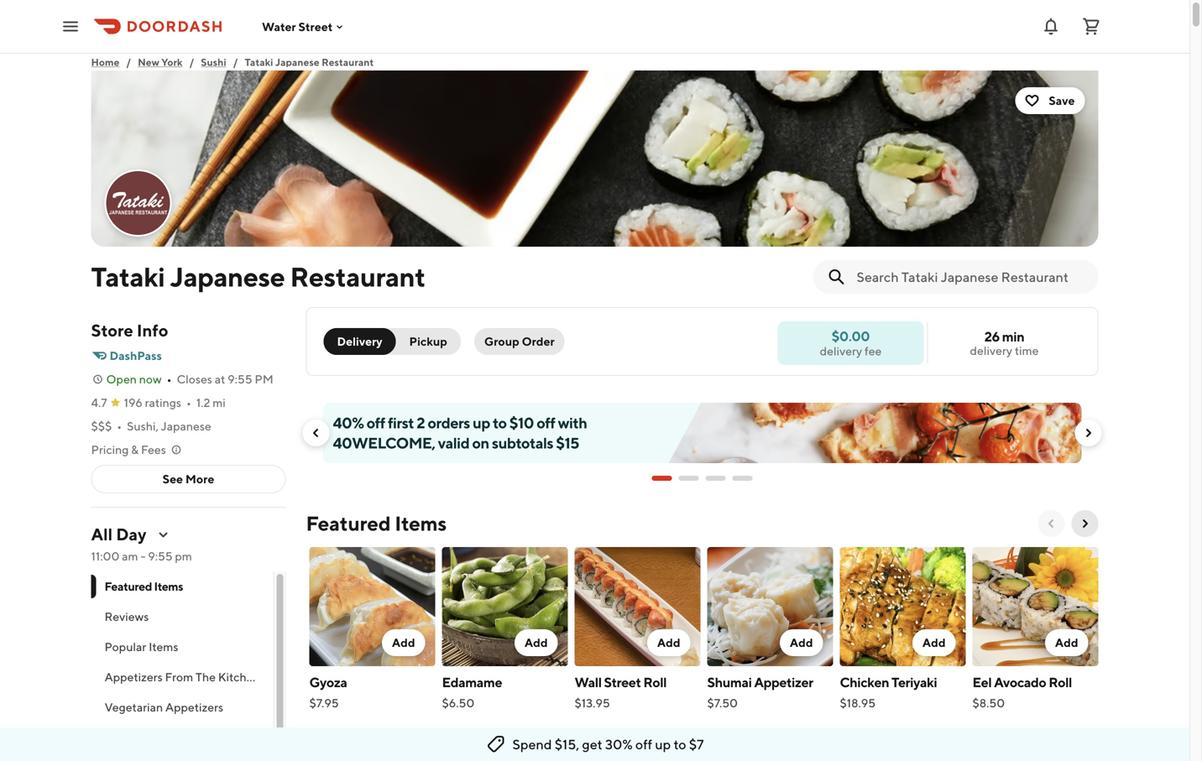Task type: vqa. For each thing, say whether or not it's contained in the screenshot.


Task type: describe. For each thing, give the bounding box(es) containing it.
1 vertical spatial japanese
[[170, 261, 285, 293]]

popular items
[[105, 640, 178, 654]]

add button for edamame
[[515, 630, 558, 657]]

featured inside heading
[[306, 512, 391, 536]]

1 vertical spatial appetizers
[[165, 701, 223, 715]]

now
[[139, 372, 162, 386]]

1 horizontal spatial •
[[167, 372, 172, 386]]

fee
[[865, 344, 882, 358]]

wall street roll $13.95
[[575, 675, 667, 710]]

$7.50
[[708, 697, 738, 710]]

store
[[91, 321, 133, 341]]

9:55 for pm
[[228, 372, 252, 386]]

reviews button
[[91, 602, 273, 632]]

sushi link
[[201, 54, 226, 71]]

home / new york / sushi / tataki japanese restaurant
[[91, 56, 374, 68]]

40welcome,
[[333, 434, 436, 452]]

$$$ • sushi, japanese
[[91, 419, 211, 433]]

pricing & fees button
[[91, 442, 183, 459]]

2
[[417, 414, 425, 432]]

1 vertical spatial tataki
[[91, 261, 165, 293]]

1 vertical spatial •
[[186, 396, 191, 410]]

0 vertical spatial japanese
[[275, 56, 320, 68]]

add button for gyoza
[[382, 630, 425, 657]]

add button for shumai appetizer
[[780, 630, 823, 657]]

to for $7
[[674, 737, 687, 753]]

vegetarian
[[105, 701, 163, 715]]

&
[[131, 443, 139, 457]]

dashpass
[[110, 349, 162, 363]]

Pickup radio
[[386, 328, 461, 355]]

min
[[1003, 329, 1025, 345]]

home
[[91, 56, 119, 68]]

chicken
[[840, 675, 890, 691]]

first
[[388, 414, 414, 432]]

wall street roll image
[[575, 548, 701, 667]]

water street
[[262, 20, 333, 33]]

see more button
[[92, 466, 285, 493]]

40%
[[333, 414, 364, 432]]

add for shumai appetizer
[[790, 636, 813, 650]]

26
[[985, 329, 1000, 345]]

open menu image
[[60, 16, 81, 37]]

get
[[582, 737, 603, 753]]

street for wall
[[604, 675, 641, 691]]

$18.95
[[840, 697, 876, 710]]

edamame $6.50
[[442, 675, 502, 710]]

Delivery radio
[[324, 328, 396, 355]]

delivery inside 26 min delivery time
[[970, 344, 1013, 358]]

sushi
[[201, 56, 226, 68]]

vegetarian appetizers button
[[91, 693, 273, 723]]

$6.50
[[442, 697, 475, 710]]

featured items heading
[[306, 511, 447, 537]]

$0.00 delivery fee
[[820, 328, 882, 358]]

up for orders
[[473, 414, 490, 432]]

1.2
[[196, 396, 210, 410]]

sushi,
[[127, 419, 159, 433]]

1 vertical spatial next button of carousel image
[[1079, 517, 1092, 531]]

26 min delivery time
[[970, 329, 1039, 358]]

kitchen
[[218, 671, 260, 684]]

subtotals
[[492, 434, 553, 452]]

save button
[[1016, 87, 1085, 114]]

gyoza image
[[309, 548, 435, 667]]

water street button
[[262, 20, 346, 33]]

add button for eel avocado roll
[[1046, 630, 1089, 657]]

196 ratings •
[[124, 396, 191, 410]]

group order
[[485, 335, 555, 349]]

spend
[[513, 737, 552, 753]]

fees
[[141, 443, 166, 457]]

time
[[1015, 344, 1039, 358]]

see more
[[163, 472, 214, 486]]

eel
[[973, 675, 992, 691]]

eel avocado roll $8.50
[[973, 675, 1072, 710]]

mi
[[213, 396, 226, 410]]

up for off
[[655, 737, 671, 753]]

order
[[522, 335, 555, 349]]

edamame
[[442, 675, 502, 691]]

1 horizontal spatial off
[[537, 414, 555, 432]]

delivery
[[337, 335, 383, 349]]

york
[[161, 56, 183, 68]]

open now
[[106, 372, 162, 386]]

$7.95
[[309, 697, 339, 710]]

all day
[[91, 525, 147, 545]]

more
[[186, 472, 214, 486]]

1 vertical spatial restaurant
[[290, 261, 426, 293]]

store info
[[91, 321, 168, 341]]

0 vertical spatial restaurant
[[322, 56, 374, 68]]

valid
[[438, 434, 470, 452]]

appetizers from the kitchen
[[105, 671, 260, 684]]

pricing
[[91, 443, 129, 457]]

shumai
[[708, 675, 752, 691]]

street for water
[[299, 20, 333, 33]]

info
[[137, 321, 168, 341]]

wall
[[575, 675, 602, 691]]

teriyaki
[[892, 675, 937, 691]]

all
[[91, 525, 113, 545]]

at
[[215, 372, 225, 386]]

orders
[[428, 414, 470, 432]]

select promotional banner element
[[652, 464, 753, 494]]

appetizers from the kitchen button
[[91, 663, 273, 693]]

popular items button
[[91, 632, 273, 663]]

open
[[106, 372, 137, 386]]



Task type: locate. For each thing, give the bounding box(es) containing it.
delivery
[[970, 344, 1013, 358], [820, 344, 863, 358]]

street right wall
[[604, 675, 641, 691]]

2 vertical spatial japanese
[[161, 419, 211, 433]]

0 vertical spatial appetizers
[[105, 671, 163, 684]]

am
[[122, 550, 138, 564]]

2 vertical spatial items
[[149, 640, 178, 654]]

vegetarian appetizers
[[105, 701, 223, 715]]

6 add button from the left
[[1046, 630, 1089, 657]]

see
[[163, 472, 183, 486]]

off right 30%
[[636, 737, 653, 753]]

pm
[[175, 550, 192, 564]]

pickup
[[409, 335, 448, 349]]

with
[[558, 414, 587, 432]]

0 vertical spatial tataki
[[245, 56, 273, 68]]

30%
[[605, 737, 633, 753]]

shumai appetizer $7.50
[[708, 675, 814, 710]]

2 add from the left
[[525, 636, 548, 650]]

1 add from the left
[[392, 636, 415, 650]]

•
[[167, 372, 172, 386], [186, 396, 191, 410], [117, 419, 122, 433]]

to for $10
[[493, 414, 507, 432]]

0 items, open order cart image
[[1082, 16, 1102, 37]]

$13.95
[[575, 697, 610, 710]]

tataki japanese restaurant image
[[91, 71, 1099, 247], [106, 171, 170, 235]]

chicken teriyaki $18.95
[[840, 675, 937, 710]]

add for eel avocado roll
[[1056, 636, 1079, 650]]

0 horizontal spatial delivery
[[820, 344, 863, 358]]

day
[[116, 525, 147, 545]]

street right water
[[299, 20, 333, 33]]

restaurant up delivery
[[290, 261, 426, 293]]

$$$
[[91, 419, 112, 433]]

1 horizontal spatial tataki
[[245, 56, 273, 68]]

delivery inside $0.00 delivery fee
[[820, 344, 863, 358]]

1 roll from the left
[[644, 675, 667, 691]]

-
[[141, 550, 146, 564]]

roll
[[644, 675, 667, 691], [1049, 675, 1072, 691]]

to left '$10'
[[493, 414, 507, 432]]

chicken teriyaki image
[[840, 548, 966, 667]]

1.2 mi
[[196, 396, 226, 410]]

home link
[[91, 54, 119, 71]]

2 horizontal spatial •
[[186, 396, 191, 410]]

/
[[126, 56, 131, 68], [189, 56, 194, 68], [233, 56, 238, 68]]

4 add from the left
[[790, 636, 813, 650]]

up up "on"
[[473, 414, 490, 432]]

Item Search search field
[[857, 268, 1085, 286]]

/ left new
[[126, 56, 131, 68]]

items inside heading
[[395, 512, 447, 536]]

0 vertical spatial •
[[167, 372, 172, 386]]

0 vertical spatial featured
[[306, 512, 391, 536]]

0 horizontal spatial off
[[367, 414, 385, 432]]

40% off first 2 orders up to $10 off with 40welcome, valid on subtotals $15
[[333, 414, 587, 452]]

9:55 right -
[[148, 550, 173, 564]]

up inside the 40% off first 2 orders up to $10 off with 40welcome, valid on subtotals $15
[[473, 414, 490, 432]]

add for wall street roll
[[658, 636, 681, 650]]

1 horizontal spatial to
[[674, 737, 687, 753]]

0 horizontal spatial featured items
[[105, 580, 183, 594]]

0 horizontal spatial roll
[[644, 675, 667, 691]]

appetizers down the
[[165, 701, 223, 715]]

3 / from the left
[[233, 56, 238, 68]]

appetizers
[[105, 671, 163, 684], [165, 701, 223, 715]]

• right now
[[167, 372, 172, 386]]

previous button of carousel image
[[309, 427, 323, 440]]

tataki japanese restaurant
[[91, 261, 426, 293]]

tataki up the store info
[[91, 261, 165, 293]]

3 add button from the left
[[647, 630, 691, 657]]

gyoza $7.95
[[309, 675, 347, 710]]

pm
[[255, 372, 274, 386]]

on
[[472, 434, 489, 452]]

spend $15, get 30% off up to $7
[[513, 737, 704, 753]]

edamame image
[[442, 548, 568, 667]]

0 horizontal spatial up
[[473, 414, 490, 432]]

popular
[[105, 640, 146, 654]]

$0.00
[[832, 328, 870, 344]]

shumai appetizer image
[[708, 548, 834, 667]]

1 horizontal spatial 9:55
[[228, 372, 252, 386]]

off
[[367, 414, 385, 432], [537, 414, 555, 432], [636, 737, 653, 753]]

add button for chicken teriyaki
[[913, 630, 956, 657]]

roll right avocado
[[1049, 675, 1072, 691]]

1 horizontal spatial featured
[[306, 512, 391, 536]]

add button for wall street roll
[[647, 630, 691, 657]]

1 add button from the left
[[382, 630, 425, 657]]

4.7
[[91, 396, 107, 410]]

0 vertical spatial to
[[493, 414, 507, 432]]

2 add button from the left
[[515, 630, 558, 657]]

/ right 'sushi' link
[[233, 56, 238, 68]]

avocado
[[994, 675, 1047, 691]]

0 horizontal spatial street
[[299, 20, 333, 33]]

0 vertical spatial 9:55
[[228, 372, 252, 386]]

add button
[[382, 630, 425, 657], [515, 630, 558, 657], [647, 630, 691, 657], [780, 630, 823, 657], [913, 630, 956, 657], [1046, 630, 1089, 657]]

1 horizontal spatial appetizers
[[165, 701, 223, 715]]

0 horizontal spatial 9:55
[[148, 550, 173, 564]]

0 horizontal spatial tataki
[[91, 261, 165, 293]]

2 horizontal spatial /
[[233, 56, 238, 68]]

roll for eel avocado roll
[[1049, 675, 1072, 691]]

0 horizontal spatial appetizers
[[105, 671, 163, 684]]

eel avocado roll image
[[973, 548, 1099, 667]]

delivery left fee
[[820, 344, 863, 358]]

save
[[1049, 94, 1075, 107]]

group order button
[[474, 328, 565, 355]]

1 vertical spatial featured
[[105, 580, 152, 594]]

0 vertical spatial next button of carousel image
[[1082, 427, 1096, 440]]

up left $7
[[655, 737, 671, 753]]

11:00 am - 9:55 pm
[[91, 550, 192, 564]]

9:55 right the at on the left of page
[[228, 372, 252, 386]]

1 horizontal spatial roll
[[1049, 675, 1072, 691]]

2 vertical spatial •
[[117, 419, 122, 433]]

1 horizontal spatial featured items
[[306, 512, 447, 536]]

/ right york
[[189, 56, 194, 68]]

the
[[196, 671, 216, 684]]

off right '$10'
[[537, 414, 555, 432]]

196
[[124, 396, 143, 410]]

featured items down 40welcome, on the bottom of the page
[[306, 512, 447, 536]]

restaurant down water street popup button
[[322, 56, 374, 68]]

5 add from the left
[[923, 636, 946, 650]]

tataki down water
[[245, 56, 273, 68]]

roll right wall
[[644, 675, 667, 691]]

$10
[[510, 414, 534, 432]]

0 horizontal spatial featured
[[105, 580, 152, 594]]

$15,
[[555, 737, 580, 753]]

new
[[138, 56, 159, 68]]

0 horizontal spatial /
[[126, 56, 131, 68]]

roll inside the eel avocado roll $8.50
[[1049, 675, 1072, 691]]

delivery left time
[[970, 344, 1013, 358]]

reviews
[[105, 610, 149, 624]]

1 vertical spatial to
[[674, 737, 687, 753]]

pricing & fees
[[91, 443, 166, 457]]

new york link
[[138, 54, 183, 71]]

street inside "wall street roll $13.95"
[[604, 675, 641, 691]]

from
[[165, 671, 193, 684]]

2 roll from the left
[[1049, 675, 1072, 691]]

1 horizontal spatial up
[[655, 737, 671, 753]]

1 / from the left
[[126, 56, 131, 68]]

• closes at 9:55 pm
[[167, 372, 274, 386]]

appetizer
[[754, 675, 814, 691]]

to inside the 40% off first 2 orders up to $10 off with 40welcome, valid on subtotals $15
[[493, 414, 507, 432]]

items inside button
[[149, 640, 178, 654]]

1 vertical spatial up
[[655, 737, 671, 753]]

• left 1.2
[[186, 396, 191, 410]]

notification bell image
[[1041, 16, 1062, 37]]

$7
[[689, 737, 704, 753]]

appetizers up vegetarian
[[105, 671, 163, 684]]

1 vertical spatial street
[[604, 675, 641, 691]]

street
[[299, 20, 333, 33], [604, 675, 641, 691]]

1 horizontal spatial street
[[604, 675, 641, 691]]

add for chicken teriyaki
[[923, 636, 946, 650]]

4 add button from the left
[[780, 630, 823, 657]]

1 horizontal spatial delivery
[[970, 344, 1013, 358]]

1 vertical spatial 9:55
[[148, 550, 173, 564]]

1 vertical spatial items
[[154, 580, 183, 594]]

0 horizontal spatial •
[[117, 419, 122, 433]]

off up 40welcome, on the bottom of the page
[[367, 414, 385, 432]]

5 add button from the left
[[913, 630, 956, 657]]

order methods option group
[[324, 328, 461, 355]]

gyoza
[[309, 675, 347, 691]]

0 horizontal spatial to
[[493, 414, 507, 432]]

next button of carousel image
[[1082, 427, 1096, 440], [1079, 517, 1092, 531]]

$15
[[556, 434, 579, 452]]

roll inside "wall street roll $13.95"
[[644, 675, 667, 691]]

0 vertical spatial items
[[395, 512, 447, 536]]

0 vertical spatial up
[[473, 414, 490, 432]]

menus image
[[157, 528, 170, 542]]

restaurant
[[322, 56, 374, 68], [290, 261, 426, 293]]

group
[[485, 335, 520, 349]]

add for edamame
[[525, 636, 548, 650]]

2 horizontal spatial off
[[636, 737, 653, 753]]

closes
[[177, 372, 212, 386]]

• right $$$ on the left bottom of page
[[117, 419, 122, 433]]

0 vertical spatial featured items
[[306, 512, 447, 536]]

6 add from the left
[[1056, 636, 1079, 650]]

$8.50
[[973, 697, 1005, 710]]

9:55 for pm
[[148, 550, 173, 564]]

1 horizontal spatial /
[[189, 56, 194, 68]]

3 add from the left
[[658, 636, 681, 650]]

to left $7
[[674, 737, 687, 753]]

roll for wall street roll
[[644, 675, 667, 691]]

add for gyoza
[[392, 636, 415, 650]]

0 vertical spatial street
[[299, 20, 333, 33]]

previous button of carousel image
[[1045, 517, 1059, 531]]

1 vertical spatial featured items
[[105, 580, 183, 594]]

2 / from the left
[[189, 56, 194, 68]]

featured items down -
[[105, 580, 183, 594]]



